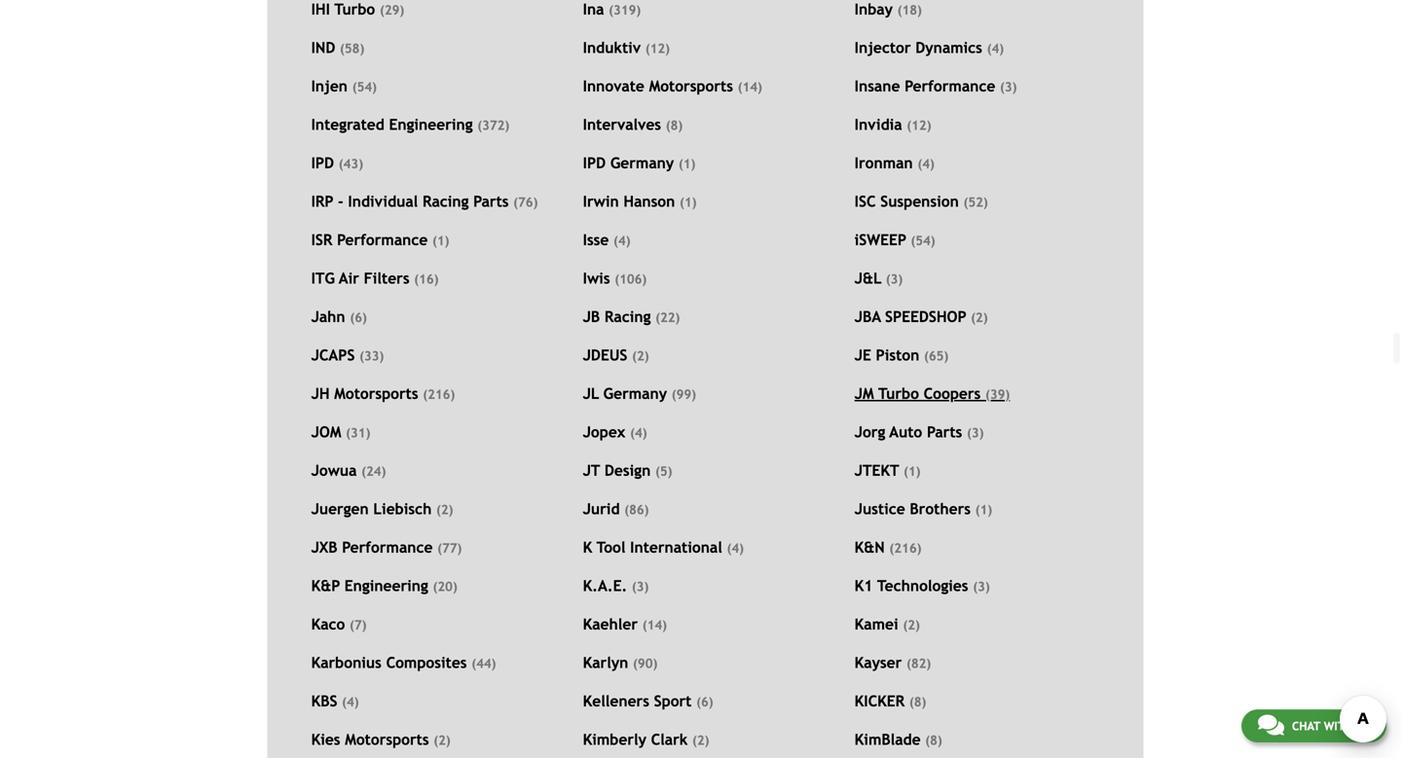 Task type: locate. For each thing, give the bounding box(es) containing it.
(4) inside ironman (4)
[[918, 156, 935, 172]]

jba
[[855, 308, 881, 326]]

intervalves (8)
[[583, 116, 683, 134]]

0 vertical spatial (54)
[[352, 79, 377, 95]]

(12) inside induktiv (12)
[[646, 41, 670, 56]]

(12) inside invidia (12)
[[907, 118, 932, 133]]

jurid (86)
[[583, 501, 649, 518]]

irwin
[[583, 193, 619, 211]]

kaco (7)
[[311, 616, 367, 634]]

engineering down "jxb performance (77)"
[[345, 578, 429, 595]]

0 vertical spatial (216)
[[423, 387, 455, 402]]

kimblade
[[855, 732, 921, 749]]

(1) inside isr performance (1)
[[433, 233, 450, 249]]

(216) inside jh motorsports (216)
[[423, 387, 455, 402]]

(22)
[[656, 310, 680, 325]]

(8) for intervalves
[[666, 118, 683, 133]]

(8) inside kimblade (8)
[[926, 734, 943, 749]]

1 vertical spatial (54)
[[911, 233, 936, 249]]

1 vertical spatial performance
[[337, 231, 428, 249]]

performance up k&p engineering (20)
[[342, 539, 433, 557]]

(4) right international
[[727, 541, 744, 556]]

(65)
[[925, 349, 949, 364]]

(86)
[[625, 503, 649, 518]]

(1) up irwin hanson (1) at the top left
[[679, 156, 696, 172]]

1 vertical spatial motorsports
[[334, 385, 419, 403]]

(8) down innovate motorsports (14)
[[666, 118, 683, 133]]

engineering for k&p
[[345, 578, 429, 595]]

(8) for kimblade
[[926, 734, 943, 749]]

parts
[[474, 193, 509, 211], [927, 424, 963, 441]]

(1) for hanson
[[680, 195, 697, 210]]

(4) for jopex
[[630, 426, 648, 441]]

(2)
[[971, 310, 988, 325], [632, 349, 649, 364], [437, 503, 454, 518], [903, 618, 921, 633], [434, 734, 451, 749], [693, 734, 710, 749]]

1 vertical spatial (8)
[[910, 695, 927, 710]]

ipd for ipd
[[311, 155, 334, 172]]

0 horizontal spatial parts
[[474, 193, 509, 211]]

motorsports for jh
[[334, 385, 419, 403]]

(1) inside jtekt (1)
[[904, 464, 921, 479]]

(216)
[[423, 387, 455, 402], [890, 541, 922, 556]]

(4) right dynamics
[[988, 41, 1005, 56]]

(4) inside k tool international (4)
[[727, 541, 744, 556]]

1 ipd from the left
[[311, 155, 334, 172]]

(4) inside the 'kbs (4)'
[[342, 695, 359, 710]]

ind
[[311, 39, 335, 57]]

(8) for kicker
[[910, 695, 927, 710]]

kimblade (8)
[[855, 732, 943, 749]]

(4) up isc suspension (52)
[[918, 156, 935, 172]]

(4) inside jopex (4)
[[630, 426, 648, 441]]

k.a.e.
[[583, 578, 628, 595]]

technologies
[[878, 578, 969, 595]]

0 horizontal spatial ipd
[[311, 155, 334, 172]]

kelleners
[[583, 693, 650, 711]]

(1) up (16)
[[433, 233, 450, 249]]

(8) right kicker
[[910, 695, 927, 710]]

piston
[[876, 347, 920, 364]]

2 ipd from the left
[[583, 155, 606, 172]]

(4) inside isse (4)
[[614, 233, 631, 249]]

1 horizontal spatial (14)
[[738, 79, 763, 95]]

juergen
[[311, 501, 369, 518]]

0 vertical spatial (12)
[[646, 41, 670, 56]]

0 vertical spatial racing
[[423, 193, 469, 211]]

(3) down injector dynamics (4)
[[1001, 79, 1018, 95]]

individual
[[348, 193, 418, 211]]

(54) right injen
[[352, 79, 377, 95]]

injector dynamics (4)
[[855, 39, 1005, 57]]

(3) right "technologies"
[[974, 580, 991, 595]]

0 vertical spatial germany
[[611, 155, 674, 172]]

(12) right invidia
[[907, 118, 932, 133]]

(54) for injen
[[352, 79, 377, 95]]

(2) up (77)
[[437, 503, 454, 518]]

germany up irwin hanson (1) at the top left
[[611, 155, 674, 172]]

motorsports up intervalves (8)
[[649, 78, 734, 95]]

(1) inside irwin hanson (1)
[[680, 195, 697, 210]]

(3) right k.a.e.
[[632, 580, 649, 595]]

1 vertical spatial (12)
[[907, 118, 932, 133]]

2 vertical spatial motorsports
[[345, 732, 429, 749]]

(1)
[[679, 156, 696, 172], [680, 195, 697, 210], [433, 233, 450, 249], [904, 464, 921, 479], [976, 503, 993, 518]]

(2) down composites
[[434, 734, 451, 749]]

turbo
[[335, 1, 375, 18], [879, 385, 920, 403]]

coopers
[[924, 385, 981, 403]]

(3) inside k1 technologies (3)
[[974, 580, 991, 595]]

1 horizontal spatial parts
[[927, 424, 963, 441]]

(2) inside the kimberly clark (2)
[[693, 734, 710, 749]]

0 vertical spatial motorsports
[[649, 78, 734, 95]]

turbo right jm
[[879, 385, 920, 403]]

1 vertical spatial parts
[[927, 424, 963, 441]]

(90)
[[633, 657, 658, 672]]

(4) right kbs
[[342, 695, 359, 710]]

kies motorsports (2)
[[311, 732, 451, 749]]

(12)
[[646, 41, 670, 56], [907, 118, 932, 133]]

(3)
[[1001, 79, 1018, 95], [886, 272, 903, 287], [967, 426, 984, 441], [632, 580, 649, 595], [974, 580, 991, 595]]

1 vertical spatial (6)
[[697, 695, 714, 710]]

k&p engineering (20)
[[311, 578, 458, 595]]

jba speedshop (2)
[[855, 308, 988, 326]]

(1) inside justice brothers (1)
[[976, 503, 993, 518]]

(4) right jopex
[[630, 426, 648, 441]]

kicker (8)
[[855, 693, 927, 711]]

(2) inside juergen liebisch (2)
[[437, 503, 454, 518]]

performance for jxb
[[342, 539, 433, 557]]

0 vertical spatial engineering
[[389, 116, 473, 134]]

germany down jdeus (2)
[[604, 385, 667, 403]]

performance for insane
[[905, 78, 996, 95]]

motorsports for kies
[[345, 732, 429, 749]]

(6) inside kelleners sport (6)
[[697, 695, 714, 710]]

racing right individual
[[423, 193, 469, 211]]

air
[[339, 270, 359, 287]]

(14) inside innovate motorsports (14)
[[738, 79, 763, 95]]

(2) right clark
[[693, 734, 710, 749]]

jahn
[[311, 308, 346, 326]]

1 vertical spatial engineering
[[345, 578, 429, 595]]

(2) inside kamei (2)
[[903, 618, 921, 633]]

(54) inside isweep (54)
[[911, 233, 936, 249]]

1 horizontal spatial turbo
[[879, 385, 920, 403]]

0 horizontal spatial (216)
[[423, 387, 455, 402]]

kbs
[[311, 693, 338, 711]]

(82)
[[907, 657, 932, 672]]

racing right 'jb'
[[605, 308, 651, 326]]

(3) inside k.a.e. (3)
[[632, 580, 649, 595]]

(106)
[[615, 272, 647, 287]]

k&n
[[855, 539, 885, 557]]

auto
[[890, 424, 923, 441]]

(3) inside jorg auto parts (3)
[[967, 426, 984, 441]]

(8) inside intervalves (8)
[[666, 118, 683, 133]]

(1) right the hanson
[[680, 195, 697, 210]]

brothers
[[910, 501, 971, 518]]

1 horizontal spatial (216)
[[890, 541, 922, 556]]

suspension
[[881, 193, 959, 211]]

(39)
[[986, 387, 1011, 402]]

2 vertical spatial performance
[[342, 539, 433, 557]]

invidia
[[855, 116, 903, 134]]

(1) right jtekt
[[904, 464, 921, 479]]

(2) right 'speedshop'
[[971, 310, 988, 325]]

(2) right jdeus
[[632, 349, 649, 364]]

turbo for coopers
[[879, 385, 920, 403]]

1 horizontal spatial ipd
[[583, 155, 606, 172]]

(54) down isc suspension (52)
[[911, 233, 936, 249]]

1 horizontal spatial (12)
[[907, 118, 932, 133]]

1 vertical spatial germany
[[604, 385, 667, 403]]

jtekt
[[855, 462, 900, 480]]

jahn (6)
[[311, 308, 367, 326]]

turbo right ihi
[[335, 1, 375, 18]]

1 vertical spatial turbo
[[879, 385, 920, 403]]

invidia (12)
[[855, 116, 932, 134]]

motorsports down (33) in the top of the page
[[334, 385, 419, 403]]

ipd left (43)
[[311, 155, 334, 172]]

0 horizontal spatial (54)
[[352, 79, 377, 95]]

ipd up irwin
[[583, 155, 606, 172]]

jh
[[311, 385, 330, 403]]

(6) right jahn
[[350, 310, 367, 325]]

jom
[[311, 424, 341, 441]]

iwis (106)
[[583, 270, 647, 287]]

(54) inside injen (54)
[[352, 79, 377, 95]]

speedshop
[[886, 308, 967, 326]]

0 horizontal spatial turbo
[[335, 1, 375, 18]]

irp
[[311, 193, 334, 211]]

(6) right the sport
[[697, 695, 714, 710]]

0 vertical spatial (14)
[[738, 79, 763, 95]]

0 vertical spatial (8)
[[666, 118, 683, 133]]

(8) inside kicker (8)
[[910, 695, 927, 710]]

motorsports right 'kies'
[[345, 732, 429, 749]]

(2) inside kies motorsports (2)
[[434, 734, 451, 749]]

(2) for kimberly clark
[[693, 734, 710, 749]]

jdeus (2)
[[583, 347, 649, 364]]

performance down dynamics
[[905, 78, 996, 95]]

parts left (76)
[[474, 193, 509, 211]]

(2) inside jba speedshop (2)
[[971, 310, 988, 325]]

0 horizontal spatial (12)
[[646, 41, 670, 56]]

(4) right isse
[[614, 233, 631, 249]]

jowua
[[311, 462, 357, 480]]

(2) right kamei
[[903, 618, 921, 633]]

(2) for juergen liebisch
[[437, 503, 454, 518]]

with
[[1325, 720, 1353, 734]]

(1) inside ipd germany (1)
[[679, 156, 696, 172]]

(54)
[[352, 79, 377, 95], [911, 233, 936, 249]]

1 vertical spatial racing
[[605, 308, 651, 326]]

(2) for kies motorsports
[[434, 734, 451, 749]]

(54) for isweep
[[911, 233, 936, 249]]

k1
[[855, 578, 873, 595]]

(12) up innovate motorsports (14)
[[646, 41, 670, 56]]

isc suspension (52)
[[855, 193, 989, 211]]

(3) right the "j&l"
[[886, 272, 903, 287]]

kaco
[[311, 616, 345, 634]]

k.a.e. (3)
[[583, 578, 649, 595]]

(14)
[[738, 79, 763, 95], [643, 618, 667, 633]]

1 horizontal spatial (54)
[[911, 233, 936, 249]]

0 vertical spatial (6)
[[350, 310, 367, 325]]

2 vertical spatial (8)
[[926, 734, 943, 749]]

jt design (5)
[[583, 462, 673, 480]]

motorsports
[[649, 78, 734, 95], [334, 385, 419, 403], [345, 732, 429, 749]]

(8) right kimblade
[[926, 734, 943, 749]]

0 vertical spatial performance
[[905, 78, 996, 95]]

-
[[338, 193, 344, 211]]

jcaps (33)
[[311, 347, 384, 364]]

1 horizontal spatial (6)
[[697, 695, 714, 710]]

jb
[[583, 308, 600, 326]]

1 vertical spatial (216)
[[890, 541, 922, 556]]

(43)
[[339, 156, 363, 172]]

(1) right brothers
[[976, 503, 993, 518]]

inbay
[[855, 1, 893, 18]]

motorsports for innovate
[[649, 78, 734, 95]]

jm turbo coopers (39)
[[855, 385, 1011, 403]]

karlyn (90)
[[583, 655, 658, 672]]

performance down individual
[[337, 231, 428, 249]]

1 vertical spatial (14)
[[643, 618, 667, 633]]

(3) down coopers
[[967, 426, 984, 441]]

engineering left (372)
[[389, 116, 473, 134]]

parts right auto
[[927, 424, 963, 441]]

0 vertical spatial turbo
[[335, 1, 375, 18]]

0 horizontal spatial (6)
[[350, 310, 367, 325]]

germany for ipd
[[611, 155, 674, 172]]

0 horizontal spatial (14)
[[643, 618, 667, 633]]

kimberly clark (2)
[[583, 732, 710, 749]]



Task type: describe. For each thing, give the bounding box(es) containing it.
injector
[[855, 39, 912, 57]]

(14) inside kaehler (14)
[[643, 618, 667, 633]]

chat
[[1293, 720, 1321, 734]]

j&l (3)
[[855, 270, 903, 287]]

karlyn
[[583, 655, 629, 672]]

chat with us link
[[1242, 710, 1387, 743]]

ihi turbo (29)
[[311, 1, 405, 18]]

ironman
[[855, 155, 914, 172]]

(77)
[[438, 541, 462, 556]]

1 horizontal spatial racing
[[605, 308, 651, 326]]

(2) inside jdeus (2)
[[632, 349, 649, 364]]

(1) for germany
[[679, 156, 696, 172]]

jorg
[[855, 424, 886, 441]]

kamei
[[855, 616, 899, 634]]

jcaps
[[311, 347, 355, 364]]

performance for isr
[[337, 231, 428, 249]]

jxb
[[311, 539, 338, 557]]

(18)
[[898, 3, 923, 18]]

(29)
[[380, 3, 405, 18]]

(2) for jba speedshop
[[971, 310, 988, 325]]

jb racing (22)
[[583, 308, 680, 326]]

(4) inside injector dynamics (4)
[[988, 41, 1005, 56]]

(3) inside j&l (3)
[[886, 272, 903, 287]]

jom (31)
[[311, 424, 371, 441]]

injen (54)
[[311, 78, 377, 95]]

j&l
[[855, 270, 882, 287]]

justice
[[855, 501, 906, 518]]

kimberly
[[583, 732, 647, 749]]

k
[[583, 539, 593, 557]]

isweep (54)
[[855, 231, 936, 249]]

jl
[[583, 385, 599, 403]]

jopex (4)
[[583, 424, 648, 441]]

juergen liebisch (2)
[[311, 501, 454, 518]]

injen
[[311, 78, 348, 95]]

(12) for invidia
[[907, 118, 932, 133]]

(33)
[[360, 349, 384, 364]]

comments image
[[1259, 714, 1285, 738]]

ina (319)
[[583, 1, 641, 18]]

composites
[[386, 655, 467, 672]]

(1) for brothers
[[976, 503, 993, 518]]

insane performance (3)
[[855, 78, 1018, 95]]

kaehler (14)
[[583, 616, 667, 634]]

tool
[[597, 539, 626, 557]]

ipd for ipd germany
[[583, 155, 606, 172]]

hanson
[[624, 193, 676, 211]]

ipd germany (1)
[[583, 155, 696, 172]]

irwin hanson (1)
[[583, 193, 697, 211]]

(1) for performance
[[433, 233, 450, 249]]

jurid
[[583, 501, 620, 518]]

sport
[[654, 693, 692, 711]]

je piston (65)
[[855, 347, 949, 364]]

kamei (2)
[[855, 616, 921, 634]]

engineering for integrated
[[389, 116, 473, 134]]

je
[[855, 347, 872, 364]]

(216) inside k&n (216)
[[890, 541, 922, 556]]

justice brothers (1)
[[855, 501, 993, 518]]

innovate
[[583, 78, 645, 95]]

(4) for isse
[[614, 233, 631, 249]]

jdeus
[[583, 347, 628, 364]]

iwis
[[583, 270, 610, 287]]

jowua (24)
[[311, 462, 386, 480]]

ipd (43)
[[311, 155, 363, 172]]

(58)
[[340, 41, 365, 56]]

(372)
[[478, 118, 510, 133]]

jt
[[583, 462, 600, 480]]

clark
[[651, 732, 688, 749]]

ironman (4)
[[855, 155, 935, 172]]

(6) inside jahn (6)
[[350, 310, 367, 325]]

jorg auto parts (3)
[[855, 424, 984, 441]]

ihi
[[311, 1, 330, 18]]

turbo for (29)
[[335, 1, 375, 18]]

kayser (82)
[[855, 655, 932, 672]]

(4) for kbs
[[342, 695, 359, 710]]

ind (58)
[[311, 39, 365, 57]]

(4) for ironman
[[918, 156, 935, 172]]

(12) for induktiv
[[646, 41, 670, 56]]

induktiv
[[583, 39, 641, 57]]

(31)
[[346, 426, 371, 441]]

karbonius composites (44)
[[311, 655, 496, 672]]

(7)
[[350, 618, 367, 633]]

intervalves
[[583, 116, 662, 134]]

germany for jl
[[604, 385, 667, 403]]

dynamics
[[916, 39, 983, 57]]

(24)
[[362, 464, 386, 479]]

(44)
[[472, 657, 496, 672]]

isse
[[583, 231, 609, 249]]

kicker
[[855, 693, 905, 711]]

kaehler
[[583, 616, 638, 634]]

jh motorsports (216)
[[311, 385, 455, 403]]

(5)
[[656, 464, 673, 479]]

0 vertical spatial parts
[[474, 193, 509, 211]]

innovate motorsports (14)
[[583, 78, 763, 95]]

(3) inside insane performance (3)
[[1001, 79, 1018, 95]]

kayser
[[855, 655, 902, 672]]

filters
[[364, 270, 410, 287]]

irp - individual racing parts (76)
[[311, 193, 538, 211]]

itg air filters (16)
[[311, 270, 439, 287]]

(99)
[[672, 387, 697, 402]]

0 horizontal spatial racing
[[423, 193, 469, 211]]

k&p
[[311, 578, 340, 595]]



Task type: vqa. For each thing, say whether or not it's contained in the screenshot.
the continue
no



